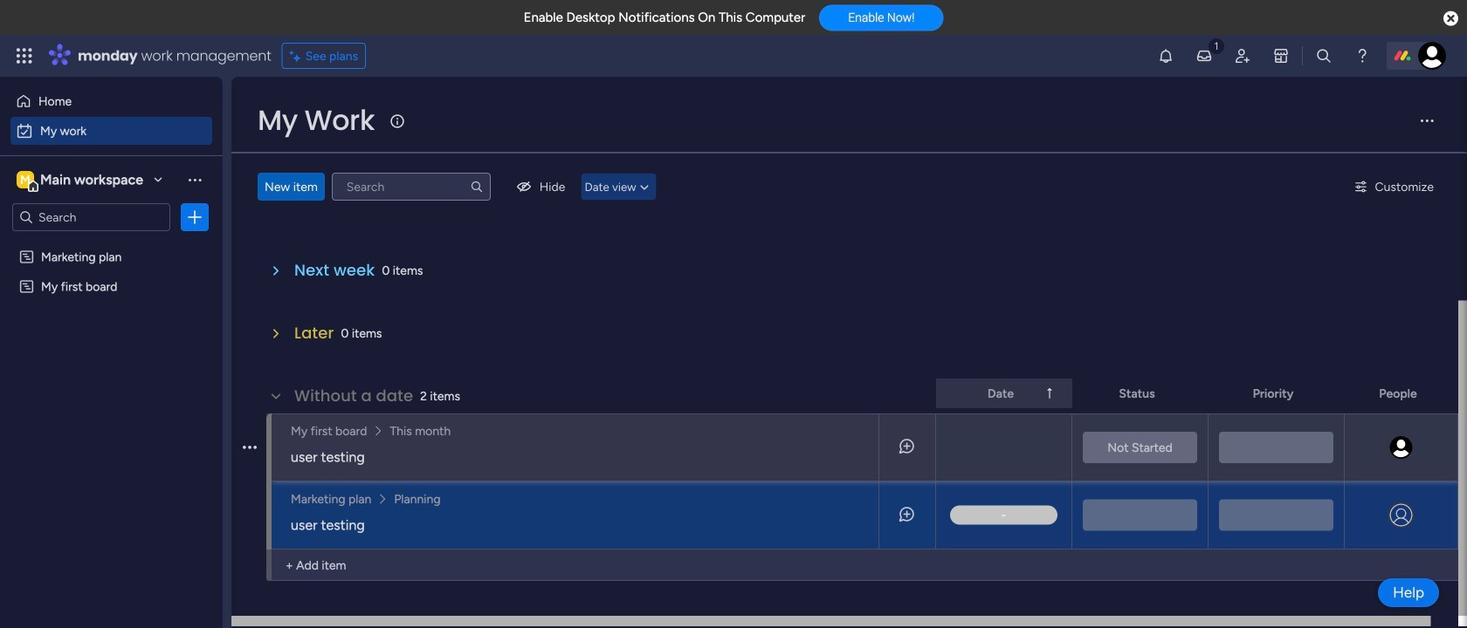 Task type: vqa. For each thing, say whether or not it's contained in the screenshot.
Search everything Icon
yes



Task type: locate. For each thing, give the bounding box(es) containing it.
sort image
[[1043, 387, 1057, 401]]

column header
[[936, 379, 1073, 409]]

invite members image
[[1234, 47, 1252, 65]]

workspace options image
[[186, 171, 204, 188]]

option
[[10, 87, 212, 115], [10, 117, 212, 145], [0, 242, 223, 245]]

options image
[[186, 209, 204, 226]]

2 vertical spatial option
[[0, 242, 223, 245]]

help image
[[1354, 47, 1372, 65]]

search everything image
[[1316, 47, 1333, 65]]

workspace image
[[17, 170, 34, 190]]

john smith image
[[1419, 42, 1447, 70]]

Search in workspace field
[[37, 207, 146, 228]]

0 vertical spatial option
[[10, 87, 212, 115]]

None search field
[[332, 173, 491, 201]]

john smith image
[[1389, 435, 1415, 461]]

list box
[[0, 239, 223, 538]]



Task type: describe. For each thing, give the bounding box(es) containing it.
select product image
[[16, 47, 33, 65]]

1 vertical spatial option
[[10, 117, 212, 145]]

update feed image
[[1196, 47, 1213, 65]]

see plans image
[[290, 46, 305, 66]]

workspace selection element
[[17, 169, 146, 192]]

1 image
[[1209, 36, 1225, 55]]

monday marketplace image
[[1273, 47, 1290, 65]]

search image
[[470, 180, 484, 194]]

Filter dashboard by text search field
[[332, 173, 491, 201]]

notifications image
[[1157, 47, 1175, 65]]

menu image
[[1419, 112, 1436, 129]]

options image
[[243, 408, 257, 488]]

dapulse close image
[[1444, 10, 1459, 28]]



